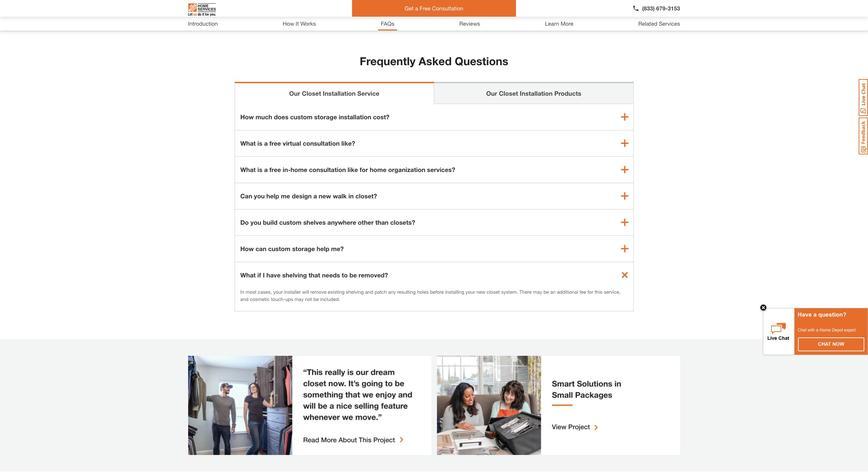 Task type: describe. For each thing, give the bounding box(es) containing it.
what for what is a free virtual consultation like?
[[241, 139, 256, 147]]

1 vertical spatial consultation
[[309, 166, 346, 173]]

like
[[348, 166, 358, 173]]

me?
[[331, 245, 344, 252]]

products
[[555, 89, 582, 97]]

to
[[342, 271, 348, 279]]

with
[[808, 328, 816, 333]]

have
[[267, 271, 281, 279]]

in most cases, your installer will remove existing shelving and patch any resulting holes before installing your new closet system. there may be an additional fee for this service, and cosmetic touch-ups may not be included.
[[241, 289, 621, 302]]

you for do
[[251, 218, 262, 226]]

installation for service
[[323, 89, 356, 97]]

(833)
[[643, 5, 655, 11]]

cost?
[[373, 113, 390, 121]]

needs
[[322, 271, 340, 279]]

get
[[405, 5, 414, 11]]

you for can
[[254, 192, 265, 200]]

free for in-
[[270, 166, 281, 173]]

what is a free in-home consultation like for home organization services?
[[241, 166, 456, 173]]

2 vertical spatial custom
[[268, 245, 291, 252]]

1 vertical spatial and
[[241, 296, 249, 302]]

additional
[[558, 289, 579, 295]]

introduction
[[188, 20, 218, 27]]

in
[[241, 289, 245, 295]]

much
[[256, 113, 272, 121]]

live chat image
[[860, 79, 869, 116]]

ups
[[285, 296, 293, 302]]

build
[[263, 218, 278, 226]]

0 vertical spatial may
[[534, 289, 543, 295]]

in
[[349, 192, 354, 200]]

remove
[[311, 289, 327, 295]]

virtual
[[283, 139, 301, 147]]

0 vertical spatial consultation
[[303, 139, 340, 147]]

organization
[[389, 166, 426, 173]]

is for what is a free virtual consultation like?
[[258, 139, 263, 147]]

what for what is a free in-home consultation like for home organization services?
[[241, 166, 256, 173]]

0 vertical spatial for
[[360, 166, 368, 173]]

will
[[302, 289, 309, 295]]

frequently asked questions
[[360, 54, 509, 68]]

1 home from the left
[[291, 166, 308, 173]]

services?
[[427, 166, 456, 173]]

included.
[[321, 296, 340, 302]]

consultation
[[433, 5, 464, 11]]

have a question?
[[799, 312, 847, 318]]

than
[[376, 218, 389, 226]]

0 vertical spatial help
[[267, 192, 279, 200]]

free for virtual
[[270, 139, 281, 147]]

any
[[389, 289, 396, 295]]

i
[[263, 271, 265, 279]]

679-
[[657, 5, 668, 11]]

(833) 679-3153 link
[[633, 4, 681, 12]]

closet for our closet installation service
[[302, 89, 321, 97]]

3153
[[668, 5, 681, 11]]

system.
[[502, 289, 519, 295]]

it
[[296, 20, 299, 27]]

do it for you logo image
[[188, 0, 216, 19]]

closet?
[[356, 192, 377, 200]]

how can custom storage help me?
[[241, 245, 344, 252]]

closets?
[[391, 218, 416, 226]]

smart solutions in small packages image
[[437, 356, 681, 455]]

this
[[595, 289, 603, 295]]

other
[[358, 218, 374, 226]]

2 vertical spatial be
[[314, 296, 319, 302]]

0 horizontal spatial new
[[319, 192, 331, 200]]

1 vertical spatial may
[[295, 296, 304, 302]]

anywhere
[[328, 218, 357, 226]]

does
[[274, 113, 289, 121]]

custom for build
[[280, 218, 302, 226]]

related
[[639, 20, 658, 27]]

a right design
[[314, 192, 317, 200]]

our closet installation service
[[290, 89, 380, 97]]

our for our closet installation service
[[290, 89, 301, 97]]

walk
[[333, 192, 347, 200]]

related services
[[639, 20, 681, 27]]

cases,
[[258, 289, 272, 295]]

for inside in most cases, your installer will remove existing shelving and patch any resulting holes before installing your new closet system. there may be an additional fee for this service, and cosmetic touch-ups may not be included.
[[588, 289, 594, 295]]

installation
[[339, 113, 372, 121]]

questions
[[455, 54, 509, 68]]

how much does custom storage installation cost?
[[241, 113, 390, 121]]

cosmetic
[[250, 296, 270, 302]]

1 horizontal spatial be
[[350, 271, 357, 279]]

can
[[241, 192, 252, 200]]

what is a free virtual consultation like?
[[241, 139, 356, 147]]

chat
[[819, 341, 832, 347]]

how for how can custom storage help me?
[[241, 245, 254, 252]]

before
[[430, 289, 444, 295]]

get a free consultation button
[[352, 0, 517, 17]]

services
[[660, 20, 681, 27]]



Task type: vqa. For each thing, say whether or not it's contained in the screenshot.
Countertop
no



Task type: locate. For each thing, give the bounding box(es) containing it.
1 horizontal spatial help
[[317, 245, 330, 252]]

help left me?
[[317, 245, 330, 252]]

can
[[256, 245, 267, 252]]

1 vertical spatial help
[[317, 245, 330, 252]]

closet for our closet installation products
[[499, 89, 519, 97]]

1 closet from the left
[[302, 89, 321, 97]]

me
[[281, 192, 290, 200]]

be right not
[[314, 296, 319, 302]]

if
[[258, 271, 261, 279]]

what left if
[[241, 271, 256, 279]]

2 what from the top
[[241, 166, 256, 173]]

consultation left like?
[[303, 139, 340, 147]]

1 vertical spatial storage
[[292, 245, 315, 252]]

storage
[[315, 113, 337, 121], [292, 245, 315, 252]]

how it works
[[283, 20, 316, 27]]

1 horizontal spatial and
[[365, 289, 374, 295]]

free
[[420, 5, 431, 11]]

0 horizontal spatial closet
[[302, 89, 321, 97]]

2 vertical spatial how
[[241, 245, 254, 252]]

can you help me design a new walk in closet?
[[241, 192, 377, 200]]

new left closet
[[477, 289, 486, 295]]

a
[[416, 5, 419, 11], [264, 139, 268, 147], [264, 166, 268, 173], [314, 192, 317, 200], [814, 312, 818, 318], [817, 328, 819, 333]]

new left 'walk'
[[319, 192, 331, 200]]

0 horizontal spatial may
[[295, 296, 304, 302]]

0 vertical spatial shelving
[[283, 271, 307, 279]]

feedback link image
[[860, 117, 869, 155]]

shelving right existing
[[346, 289, 364, 295]]

our up the how much does custom storage installation cost?
[[290, 89, 301, 97]]

1 vertical spatial custom
[[280, 218, 302, 226]]

storage down our closet installation service
[[315, 113, 337, 121]]

installer
[[284, 289, 301, 295]]

have
[[799, 312, 813, 318]]

more
[[561, 20, 574, 27]]

what
[[241, 139, 256, 147], [241, 166, 256, 173], [241, 271, 256, 279]]

0 horizontal spatial home
[[291, 166, 308, 173]]

1 vertical spatial free
[[270, 166, 281, 173]]

may right there
[[534, 289, 543, 295]]

what if i have shelving that needs to be removed?
[[241, 271, 388, 279]]

chat with a home depot expert.
[[799, 328, 858, 333]]

what for what if i have shelving that needs to be removed?
[[241, 271, 256, 279]]

1 horizontal spatial new
[[477, 289, 486, 295]]

do
[[241, 218, 249, 226]]

your up the touch-
[[273, 289, 283, 295]]

a right have
[[814, 312, 818, 318]]

1 our from the left
[[290, 89, 301, 97]]

custom right does
[[291, 113, 313, 121]]

2 vertical spatial what
[[241, 271, 256, 279]]

a inside button
[[416, 5, 419, 11]]

0 horizontal spatial and
[[241, 296, 249, 302]]

expert.
[[845, 328, 858, 333]]

0 horizontal spatial your
[[273, 289, 283, 295]]

now
[[833, 341, 845, 347]]

1 vertical spatial for
[[588, 289, 594, 295]]

0 vertical spatial free
[[270, 139, 281, 147]]

how for how much does custom storage installation cost?
[[241, 113, 254, 121]]

how
[[283, 20, 294, 27], [241, 113, 254, 121], [241, 245, 254, 252]]

1 horizontal spatial may
[[534, 289, 543, 295]]

0 vertical spatial is
[[258, 139, 263, 147]]

like?
[[342, 139, 356, 147]]

you
[[254, 192, 265, 200], [251, 218, 262, 226]]

consultation left like
[[309, 166, 346, 173]]

2 horizontal spatial be
[[544, 289, 550, 295]]

you right 'can'
[[254, 192, 265, 200]]

an
[[551, 289, 556, 295]]

do you build custom shelves anywhere other than closets?
[[241, 218, 416, 226]]

1 horizontal spatial installation
[[520, 89, 553, 97]]

2 our from the left
[[487, 89, 498, 97]]

holes
[[417, 289, 429, 295]]

is for what is a free in-home consultation like for home organization services?
[[258, 166, 263, 173]]

works
[[301, 20, 316, 27]]

1 vertical spatial what
[[241, 166, 256, 173]]

1 horizontal spatial shelving
[[346, 289, 364, 295]]

you right "do"
[[251, 218, 262, 226]]

faqs
[[381, 20, 395, 27]]

reviews
[[460, 20, 481, 27]]

custom right can at left bottom
[[268, 245, 291, 252]]

a right the get
[[416, 5, 419, 11]]

shelving inside in most cases, your installer will remove existing shelving and patch any resulting holes before installing your new closet system. there may be an additional fee for this service, and cosmetic touch-ups may not be included.
[[346, 289, 364, 295]]

installation left the products
[[520, 89, 553, 97]]

free left 'in-'
[[270, 166, 281, 173]]

for right like
[[360, 166, 368, 173]]

and left patch
[[365, 289, 374, 295]]

0 horizontal spatial for
[[360, 166, 368, 173]]

a right with
[[817, 328, 819, 333]]

1 installation from the left
[[323, 89, 356, 97]]

(833) 679-3153
[[643, 5, 681, 11]]

not
[[305, 296, 312, 302]]

0 vertical spatial you
[[254, 192, 265, 200]]

custom for does
[[291, 113, 313, 121]]

most
[[246, 289, 257, 295]]

shelving
[[283, 271, 307, 279], [346, 289, 364, 295]]

free
[[270, 139, 281, 147], [270, 166, 281, 173]]

is
[[258, 139, 263, 147], [258, 166, 263, 173]]

0 vertical spatial what
[[241, 139, 256, 147]]

1 horizontal spatial home
[[370, 166, 387, 173]]

home
[[821, 328, 832, 333]]

design
[[292, 192, 312, 200]]

1 vertical spatial you
[[251, 218, 262, 226]]

0 vertical spatial be
[[350, 271, 357, 279]]

installing
[[446, 289, 465, 295]]

chat now link
[[799, 338, 865, 351]]

touch-
[[271, 296, 285, 302]]

1 vertical spatial shelving
[[346, 289, 364, 295]]

your right installing
[[466, 289, 476, 295]]

closet
[[302, 89, 321, 97], [499, 89, 519, 97]]

before and after long quote banner - image image
[[188, 356, 432, 455]]

in-
[[283, 166, 291, 173]]

learn
[[546, 20, 560, 27]]

is down much
[[258, 139, 263, 147]]

1 vertical spatial new
[[477, 289, 486, 295]]

for right fee
[[588, 289, 594, 295]]

a left virtual at the left top of the page
[[264, 139, 268, 147]]

1 horizontal spatial your
[[466, 289, 476, 295]]

0 horizontal spatial installation
[[323, 89, 356, 97]]

2 your from the left
[[466, 289, 476, 295]]

1 what from the top
[[241, 139, 256, 147]]

new inside in most cases, your installer will remove existing shelving and patch any resulting holes before installing your new closet system. there may be an additional fee for this service, and cosmetic touch-ups may not be included.
[[477, 289, 486, 295]]

service
[[358, 89, 380, 97]]

0 vertical spatial storage
[[315, 113, 337, 121]]

how left can at left bottom
[[241, 245, 254, 252]]

get a free consultation
[[405, 5, 464, 11]]

1 horizontal spatial closet
[[499, 89, 519, 97]]

shelves
[[304, 218, 326, 226]]

installation for products
[[520, 89, 553, 97]]

help
[[267, 192, 279, 200], [317, 245, 330, 252]]

2 home from the left
[[370, 166, 387, 173]]

may left not
[[295, 296, 304, 302]]

1 vertical spatial be
[[544, 289, 550, 295]]

home right like
[[370, 166, 387, 173]]

0 horizontal spatial shelving
[[283, 271, 307, 279]]

what up 'can'
[[241, 166, 256, 173]]

question?
[[819, 312, 847, 318]]

service,
[[604, 289, 621, 295]]

2 free from the top
[[270, 166, 281, 173]]

free left virtual at the left top of the page
[[270, 139, 281, 147]]

0 horizontal spatial our
[[290, 89, 301, 97]]

what down much
[[241, 139, 256, 147]]

1 vertical spatial how
[[241, 113, 254, 121]]

asked
[[419, 54, 452, 68]]

storage up what if i have shelving that needs to be removed?
[[292, 245, 315, 252]]

0 horizontal spatial help
[[267, 192, 279, 200]]

0 vertical spatial how
[[283, 20, 294, 27]]

custom right build
[[280, 218, 302, 226]]

be left an
[[544, 289, 550, 295]]

fee
[[580, 289, 587, 295]]

2 installation from the left
[[520, 89, 553, 97]]

existing
[[328, 289, 345, 295]]

installation up installation
[[323, 89, 356, 97]]

home
[[291, 166, 308, 173], [370, 166, 387, 173]]

removed?
[[359, 271, 388, 279]]

1 horizontal spatial our
[[487, 89, 498, 97]]

our
[[290, 89, 301, 97], [487, 89, 498, 97]]

resulting
[[398, 289, 416, 295]]

home down "what is a free virtual consultation like?"
[[291, 166, 308, 173]]

chat
[[799, 328, 807, 333]]

how left much
[[241, 113, 254, 121]]

consultation
[[303, 139, 340, 147], [309, 166, 346, 173]]

and
[[365, 289, 374, 295], [241, 296, 249, 302]]

our for our closet installation products
[[487, 89, 498, 97]]

and down in on the bottom
[[241, 296, 249, 302]]

be right the to
[[350, 271, 357, 279]]

a left 'in-'
[[264, 166, 268, 173]]

for
[[360, 166, 368, 173], [588, 289, 594, 295]]

how for how it works
[[283, 20, 294, 27]]

3 what from the top
[[241, 271, 256, 279]]

shelving up 'installer'
[[283, 271, 307, 279]]

1 your from the left
[[273, 289, 283, 295]]

0 horizontal spatial be
[[314, 296, 319, 302]]

that
[[309, 271, 321, 279]]

our down questions
[[487, 89, 498, 97]]

0 vertical spatial new
[[319, 192, 331, 200]]

1 is from the top
[[258, 139, 263, 147]]

1 vertical spatial is
[[258, 166, 263, 173]]

chat now
[[819, 341, 845, 347]]

closet
[[487, 289, 500, 295]]

new
[[319, 192, 331, 200], [477, 289, 486, 295]]

help left me
[[267, 192, 279, 200]]

is left 'in-'
[[258, 166, 263, 173]]

how left it in the left top of the page
[[283, 20, 294, 27]]

1 horizontal spatial for
[[588, 289, 594, 295]]

frequently
[[360, 54, 416, 68]]

1 free from the top
[[270, 139, 281, 147]]

2 closet from the left
[[499, 89, 519, 97]]

our closet installation products
[[487, 89, 582, 97]]

2 is from the top
[[258, 166, 263, 173]]

0 vertical spatial and
[[365, 289, 374, 295]]

0 vertical spatial custom
[[291, 113, 313, 121]]

there
[[520, 289, 532, 295]]

learn more
[[546, 20, 574, 27]]

depot
[[833, 328, 844, 333]]

patch
[[375, 289, 387, 295]]



